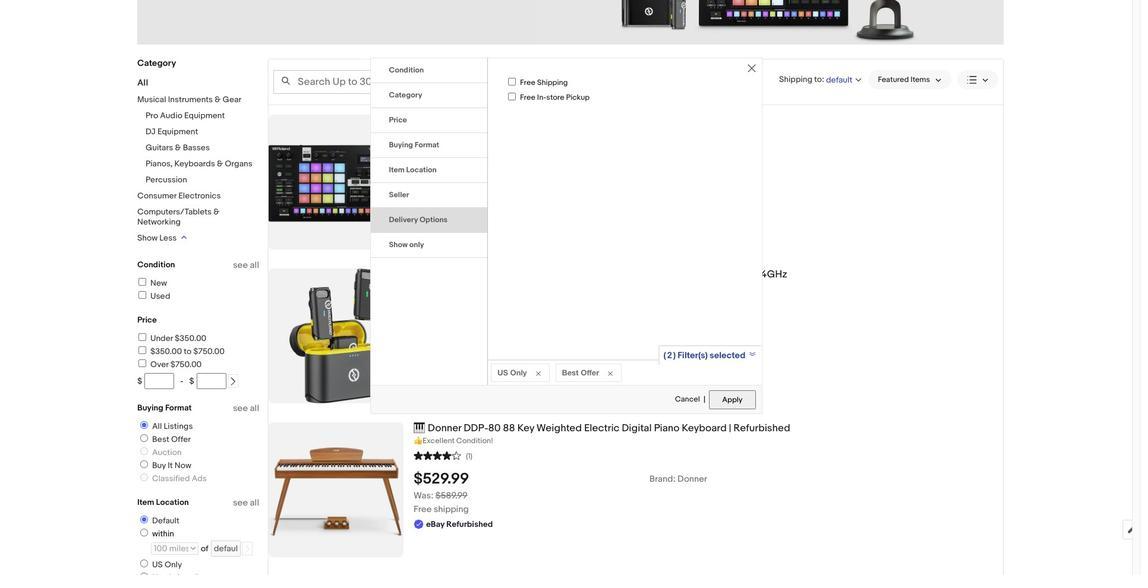 Task type: locate. For each thing, give the bounding box(es) containing it.
1 see all button from the top
[[233, 260, 259, 271]]

refurbished down lark
[[446, 312, 493, 322]]

see all for used
[[233, 260, 259, 271]]

1 horizontal spatial category
[[389, 90, 422, 100]]

us only right the us only radio
[[152, 560, 182, 570]]

hollyland lark m1 wireless lavalier microphone, noise cancellation 656ft 2.4ghz link
[[414, 269, 1003, 281]]

offer down listings
[[171, 434, 191, 445]]

over $750.00 link
[[137, 360, 202, 370]]

1 ebay refurbished from the top
[[426, 172, 493, 182]]

item location up seller on the top of page
[[389, 165, 437, 175]]

1 vertical spatial offer
[[171, 434, 191, 445]]

location down $527.99
[[406, 165, 437, 175]]

1 all from the top
[[250, 260, 259, 271]]

1 $ from the left
[[137, 376, 142, 386]]

0 vertical spatial item
[[389, 165, 405, 175]]

1 vertical spatial format
[[165, 403, 192, 413]]

1 vertical spatial ebay
[[426, 312, 445, 322]]

price
[[389, 115, 407, 125], [137, 315, 157, 325]]

us right the us only radio
[[152, 560, 163, 570]]

offer up electric
[[581, 368, 599, 377]]

0 vertical spatial donner
[[428, 423, 461, 434]]

seller
[[389, 190, 409, 200]]

0 vertical spatial us only
[[497, 368, 527, 377]]

ebay down 'hollyland'
[[426, 312, 445, 322]]

1
[[510, 115, 513, 127]]

buying format up all listings 'link'
[[137, 403, 192, 413]]

ebay refurbished down lark
[[426, 312, 493, 322]]

cancel button
[[674, 390, 701, 410]]

best offer
[[562, 368, 599, 377], [152, 434, 191, 445]]

🎹 donner ddp-80 88 key weighted electric digital piano keyboard | refurbished image
[[269, 423, 404, 558]]

1 horizontal spatial us only
[[497, 368, 527, 377]]

0 horizontal spatial offer
[[171, 434, 191, 445]]

1 horizontal spatial location
[[406, 165, 437, 175]]

format
[[415, 140, 439, 150], [165, 403, 192, 413]]

category
[[137, 58, 176, 69], [389, 90, 422, 100]]

default link
[[136, 516, 182, 526]]

buy it now link
[[136, 461, 194, 471]]

2 vertical spatial see all button
[[233, 497, 259, 509]]

free left in-
[[520, 93, 536, 102]]

656ft
[[725, 269, 750, 281]]

category inside tab list
[[389, 90, 422, 100]]

0 vertical spatial see all
[[233, 260, 259, 271]]

offer
[[581, 368, 599, 377], [171, 434, 191, 445]]

1 see all from the top
[[233, 260, 259, 271]]

0 horizontal spatial price
[[137, 315, 157, 325]]

it
[[168, 461, 173, 471]]

1 horizontal spatial format
[[415, 140, 439, 150]]

1 vertical spatial category
[[389, 90, 422, 100]]

1 vertical spatial free
[[520, 93, 536, 102]]

2 vertical spatial ebay
[[426, 519, 445, 529]]

1 vertical spatial see all
[[233, 403, 259, 414]]

$350.00 up over $750.00 link
[[150, 347, 182, 357]]

2 $ from the left
[[189, 376, 194, 386]]

price inside tab list
[[389, 115, 407, 125]]

1 ebay from the top
[[426, 172, 445, 182]]

within radio
[[140, 529, 148, 537]]

ebay down shipping
[[426, 519, 445, 529]]

buying left $527.99
[[389, 140, 413, 150]]

1 vertical spatial donner
[[678, 474, 707, 485]]

to
[[184, 347, 191, 357]]

best
[[562, 368, 579, 377], [152, 434, 169, 445]]

pickup
[[566, 93, 590, 102]]

0 vertical spatial location
[[406, 165, 437, 175]]

1 horizontal spatial best offer
[[562, 368, 599, 377]]

price up under $350.00 option
[[137, 315, 157, 325]]

0 horizontal spatial show
[[137, 233, 158, 243]]

wireless
[[495, 269, 535, 281]]

0 vertical spatial ebay
[[426, 172, 445, 182]]

0 horizontal spatial location
[[156, 497, 189, 508]]

condition up roland on the top
[[389, 65, 424, 75]]

0 horizontal spatial all
[[137, 77, 148, 89]]

0 vertical spatial format
[[415, 140, 439, 150]]

2 vertical spatial ebay refurbished
[[426, 519, 493, 529]]

buying format
[[389, 140, 439, 150], [137, 403, 192, 413]]

show only
[[389, 240, 424, 250]]

& down electronics
[[214, 207, 220, 217]]

$
[[137, 376, 142, 386], [189, 376, 194, 386]]

$350.00 to $750.00 link
[[137, 347, 225, 357]]

refurbished right studio
[[602, 115, 658, 127]]

digital
[[622, 423, 652, 434]]

ebay for $527.99
[[426, 172, 445, 182]]

1 horizontal spatial buying format
[[389, 140, 439, 150]]

0 vertical spatial see all button
[[233, 260, 259, 271]]

show left only at the left
[[389, 240, 408, 250]]

0 horizontal spatial item
[[137, 497, 154, 508]]

Buy It Now radio
[[140, 461, 148, 468]]

free down was:
[[414, 504, 432, 515]]

Used checkbox
[[138, 291, 146, 299]]

donner right brand:
[[678, 474, 707, 485]]

2 see all button from the top
[[233, 403, 259, 414]]

ebay for $529.99
[[426, 519, 445, 529]]

all musical instruments & gear pro audio equipment dj equipment guitars & basses pianos, keyboards & organs percussion consumer electronics computers/tablets & networking show less
[[137, 77, 252, 243]]

0 vertical spatial us
[[497, 368, 508, 377]]

buying up all listings radio
[[137, 403, 163, 413]]

free right free shipping checkbox
[[520, 78, 536, 87]]

Over $750.00 checkbox
[[138, 360, 146, 367]]

$350.00 up to
[[175, 333, 206, 344]]

donner for 🎹
[[428, 423, 461, 434]]

donner up 👍excellent
[[428, 423, 461, 434]]

condition!
[[456, 436, 493, 446]]

114 watching
[[414, 156, 464, 167]]

1 horizontal spatial $
[[189, 376, 194, 386]]

0 horizontal spatial us
[[152, 560, 163, 570]]

0 vertical spatial offer
[[581, 368, 599, 377]]

🎹 donner ddp-80 88 key weighted electric digital piano keyboard | refurbished 👍excellent condition!
[[414, 423, 790, 446]]

equipment down instruments
[[184, 111, 225, 121]]

item location up the default
[[137, 497, 189, 508]]

0 horizontal spatial item location
[[137, 497, 189, 508]]

1 vertical spatial price
[[137, 315, 157, 325]]

1 horizontal spatial buying
[[389, 140, 413, 150]]

best up weighted
[[562, 368, 579, 377]]

price left roland on the top
[[389, 115, 407, 125]]

free inside the brand: donner was: $589.99 free shipping
[[414, 504, 432, 515]]

close image
[[747, 64, 756, 72]]

2 all from the top
[[250, 403, 259, 414]]

format up listings
[[165, 403, 192, 413]]

0 vertical spatial $750.00
[[193, 347, 225, 357]]

0 vertical spatial all
[[137, 77, 148, 89]]

condition up the new
[[137, 260, 175, 270]]

& left gear
[[215, 95, 221, 105]]

ebay down 114 watching
[[426, 172, 445, 182]]

electronics
[[178, 191, 221, 201]]

🎹
[[414, 423, 426, 434]]

microphone,
[[574, 269, 633, 281]]

0 vertical spatial category
[[137, 58, 176, 69]]

roland verselab mv-1 production studio refurbished image
[[269, 115, 404, 250]]

ebay refurbished down shipping
[[426, 519, 493, 529]]

0 horizontal spatial donner
[[428, 423, 461, 434]]

all for all musical instruments & gear pro audio equipment dj equipment guitars & basses pianos, keyboards & organs percussion consumer electronics computers/tablets & networking show less
[[137, 77, 148, 89]]

$ right the -
[[189, 376, 194, 386]]

Minimum Value text field
[[145, 373, 174, 389]]

$350.00
[[175, 333, 206, 344], [150, 347, 182, 357]]

1 vertical spatial see
[[233, 403, 248, 414]]

guitars & basses link
[[146, 143, 210, 153]]

us
[[497, 368, 508, 377], [152, 560, 163, 570]]

👍excellent
[[414, 436, 455, 446]]

all up the musical
[[137, 77, 148, 89]]

donner for brand:
[[678, 474, 707, 485]]

all inside all musical instruments & gear pro audio equipment dj equipment guitars & basses pianos, keyboards & organs percussion consumer electronics computers/tablets & networking show less
[[137, 77, 148, 89]]

item left 114
[[389, 165, 405, 175]]

1 vertical spatial only
[[165, 560, 182, 570]]

refurbished right |
[[734, 423, 790, 434]]

condition
[[389, 65, 424, 75], [137, 260, 175, 270]]

0 vertical spatial ebay refurbished
[[426, 172, 493, 182]]

$750.00 right to
[[193, 347, 225, 357]]

1 horizontal spatial price
[[389, 115, 407, 125]]

hollyland
[[414, 269, 457, 281]]

1 horizontal spatial item location
[[389, 165, 437, 175]]

2 see all from the top
[[233, 403, 259, 414]]

&
[[215, 95, 221, 105], [175, 143, 181, 153], [217, 159, 223, 169], [214, 207, 220, 217]]

0 vertical spatial buying format
[[389, 140, 439, 150]]

$ down over $750.00 option
[[137, 376, 142, 386]]

best offer link
[[136, 434, 193, 445]]

musical
[[137, 95, 166, 105]]

only up key
[[510, 368, 527, 377]]

best up the auction link
[[152, 434, 169, 445]]

donner inside the brand: donner was: $589.99 free shipping
[[678, 474, 707, 485]]

1 vertical spatial item location
[[137, 497, 189, 508]]

us up 88
[[497, 368, 508, 377]]

$750.00 down $350.00 to $750.00
[[170, 360, 202, 370]]

$589.99
[[435, 490, 468, 502]]

0 horizontal spatial buying
[[137, 403, 163, 413]]

equipment up guitars & basses link
[[157, 127, 198, 137]]

networking
[[137, 217, 181, 227]]

1 vertical spatial see all button
[[233, 403, 259, 414]]

buy
[[152, 461, 166, 471]]

1 horizontal spatial all
[[152, 421, 162, 432]]

80
[[488, 423, 501, 434]]

roland verselab mv-1 production studio refurbished link
[[414, 115, 1003, 127]]

all listings
[[152, 421, 193, 432]]

item
[[389, 165, 405, 175], [137, 497, 154, 508]]

all for used
[[250, 260, 259, 271]]

0 horizontal spatial $
[[137, 376, 142, 386]]

0 vertical spatial price
[[389, 115, 407, 125]]

all right all listings radio
[[152, 421, 162, 432]]

1 horizontal spatial us
[[497, 368, 508, 377]]

ebay refurbished down watching
[[426, 172, 493, 182]]

see for used
[[233, 260, 248, 271]]

)
[[673, 350, 676, 361]]

& left organs in the top left of the page
[[217, 159, 223, 169]]

1 vertical spatial all
[[250, 403, 259, 414]]

-
[[180, 376, 183, 386]]

ads
[[192, 474, 207, 484]]

1 horizontal spatial only
[[510, 368, 527, 377]]

2 vertical spatial free
[[414, 504, 432, 515]]

0 vertical spatial only
[[510, 368, 527, 377]]

0 horizontal spatial us only
[[152, 560, 182, 570]]

item up default radio
[[137, 497, 154, 508]]

instruments
[[168, 95, 213, 105]]

musical instruments & gear link
[[137, 95, 241, 105]]

donner
[[428, 423, 461, 434], [678, 474, 707, 485]]

all listings link
[[136, 421, 195, 432]]

2 vertical spatial see all
[[233, 497, 259, 509]]

583
[[553, 77, 567, 87]]

1 horizontal spatial best
[[562, 368, 579, 377]]

1 vertical spatial buying format
[[137, 403, 192, 413]]

hollyland lark m1 wireless lavalier microphone, noise cancellation 656ft 2.4ghz
[[414, 269, 787, 281]]

0 vertical spatial best
[[562, 368, 579, 377]]

3 ebay from the top
[[426, 519, 445, 529]]

location up the default
[[156, 497, 189, 508]]

Best Offer radio
[[140, 434, 148, 442]]

shipping
[[434, 504, 469, 515]]

114
[[414, 156, 425, 167]]

2 see from the top
[[233, 403, 248, 414]]

1 vertical spatial condition
[[137, 260, 175, 270]]

computers/tablets
[[137, 207, 212, 217]]

0 vertical spatial all
[[250, 260, 259, 271]]

1 vertical spatial best
[[152, 434, 169, 445]]

3 ebay refurbished from the top
[[426, 519, 493, 529]]

0 horizontal spatial best offer
[[152, 434, 191, 445]]

🎹 donner ddp-80 88 key weighted electric digital piano keyboard | refurbished link
[[414, 423, 1003, 435]]

show down networking
[[137, 233, 158, 243]]

$750.00
[[193, 347, 225, 357], [170, 360, 202, 370]]

donner inside 🎹 donner ddp-80 88 key weighted electric digital piano keyboard | refurbished 👍excellent condition!
[[428, 423, 461, 434]]

0 vertical spatial free
[[520, 78, 536, 87]]

1 horizontal spatial condition
[[389, 65, 424, 75]]

category up the musical
[[137, 58, 176, 69]]

us only up 88
[[497, 368, 527, 377]]

1 vertical spatial all
[[152, 421, 162, 432]]

mv-
[[491, 115, 510, 127]]

ebay refurbished for $527.99
[[426, 172, 493, 182]]

tab list
[[371, 58, 487, 258]]

$350.00 to $750.00
[[150, 347, 225, 357]]

1 horizontal spatial donner
[[678, 474, 707, 485]]

1 see from the top
[[233, 260, 248, 271]]

buying format up 114
[[389, 140, 439, 150]]

1 vertical spatial us
[[152, 560, 163, 570]]

ebay
[[426, 172, 445, 182], [426, 312, 445, 322], [426, 519, 445, 529]]

category up roland on the top
[[389, 90, 422, 100]]

organs
[[225, 159, 252, 169]]

$529.99
[[414, 470, 469, 488]]

2 vertical spatial all
[[250, 497, 259, 509]]

0 vertical spatial see
[[233, 260, 248, 271]]

1 horizontal spatial show
[[389, 240, 408, 250]]

see all button
[[233, 260, 259, 271], [233, 403, 259, 414], [233, 497, 259, 509]]

2 vertical spatial see
[[233, 497, 248, 509]]

1 vertical spatial ebay refurbished
[[426, 312, 493, 322]]

format up 114
[[415, 140, 439, 150]]

auction
[[152, 448, 182, 458]]

only right the us only radio
[[165, 560, 182, 570]]



Task type: describe. For each thing, give the bounding box(es) containing it.
consumer electronics link
[[137, 191, 221, 201]]

auction link
[[136, 448, 184, 458]]

3 see from the top
[[233, 497, 248, 509]]

piano
[[654, 423, 680, 434]]

0 vertical spatial item location
[[389, 165, 437, 175]]

refurbished down shipping
[[446, 519, 493, 529]]

2
[[667, 350, 672, 361]]

pianos, keyboards & organs link
[[146, 159, 252, 169]]

(1)
[[466, 452, 473, 461]]

all for all listings
[[152, 421, 162, 432]]

roland
[[414, 115, 446, 127]]

hollyland lark m1 wireless lavalier microphone, noise cancellation 656ft 2.4ghz image
[[290, 269, 383, 404]]

0 vertical spatial buying
[[389, 140, 413, 150]]

delivery options
[[389, 215, 448, 225]]

all for best offer
[[250, 403, 259, 414]]

production
[[516, 115, 567, 127]]

$527.99
[[414, 136, 468, 154]]

m1
[[481, 269, 493, 281]]

2.4ghz
[[752, 269, 787, 281]]

dj
[[146, 127, 156, 137]]

3 see all button from the top
[[233, 497, 259, 509]]

|
[[729, 423, 731, 434]]

1 horizontal spatial offer
[[581, 368, 599, 377]]

4 out of 5 stars image
[[414, 450, 461, 461]]

over $750.00
[[150, 360, 202, 370]]

key
[[517, 423, 534, 434]]

selected
[[710, 350, 746, 361]]

0 horizontal spatial category
[[137, 58, 176, 69]]

buying format inside tab list
[[389, 140, 439, 150]]

pianos,
[[146, 159, 173, 169]]

options
[[420, 215, 448, 225]]

basses
[[183, 143, 210, 153]]

see all for best offer
[[233, 403, 259, 414]]

$350.00 to $750.00 checkbox
[[138, 347, 146, 354]]

free shipping
[[520, 78, 568, 87]]

Classified Ads radio
[[140, 474, 148, 481]]

classified ads
[[152, 474, 207, 484]]

0 horizontal spatial format
[[165, 403, 192, 413]]

ebay refurbished for $529.99
[[426, 519, 493, 529]]

buy it now
[[152, 461, 191, 471]]

583 results
[[553, 77, 597, 87]]

used
[[150, 291, 170, 301]]

pro audio equipment link
[[146, 111, 225, 121]]

refurbished inside 🎹 donner ddp-80 88 key weighted electric digital piano keyboard | refurbished 👍excellent condition!
[[734, 423, 790, 434]]

Under $350.00 checkbox
[[138, 333, 146, 341]]

Default radio
[[140, 516, 148, 524]]

under
[[150, 333, 173, 344]]

only
[[409, 240, 424, 250]]

1 vertical spatial us only
[[152, 560, 182, 570]]

1 vertical spatial $350.00
[[150, 347, 182, 357]]

of
[[201, 544, 208, 554]]

New checkbox
[[138, 278, 146, 286]]

North America radio
[[140, 573, 148, 575]]

keyboards
[[174, 159, 215, 169]]

lark
[[459, 269, 479, 281]]

3 see all from the top
[[233, 497, 259, 509]]

weighted
[[537, 423, 582, 434]]

(
[[664, 350, 666, 361]]

verselab
[[448, 115, 489, 127]]

$ for minimum value text box
[[137, 376, 142, 386]]

now
[[175, 461, 191, 471]]

Maximum Value text field
[[197, 373, 226, 389]]

1 vertical spatial buying
[[137, 403, 163, 413]]

percussion link
[[146, 175, 187, 185]]

within
[[152, 529, 174, 539]]

lavalier
[[537, 269, 572, 281]]

dj equipment link
[[146, 127, 198, 137]]

1 vertical spatial item
[[137, 497, 154, 508]]

see all button for used
[[233, 260, 259, 271]]

percussion
[[146, 175, 187, 185]]

1 vertical spatial equipment
[[157, 127, 198, 137]]

store
[[546, 93, 564, 102]]

2 ebay refurbished from the top
[[426, 312, 493, 322]]

( 2 ) filter(s) selected
[[664, 350, 746, 361]]

1 vertical spatial best offer
[[152, 434, 191, 445]]

default text field
[[211, 541, 241, 557]]

see for best offer
[[233, 403, 248, 414]]

free in-store pickup
[[520, 93, 590, 102]]

0 horizontal spatial buying format
[[137, 403, 192, 413]]

in-
[[537, 93, 546, 102]]

free for free shipping
[[520, 78, 536, 87]]

2 ebay from the top
[[426, 312, 445, 322]]

format inside tab list
[[415, 140, 439, 150]]

(1) link
[[414, 450, 473, 461]]

filter(s)
[[678, 350, 708, 361]]

new
[[150, 278, 167, 288]]

0 vertical spatial equipment
[[184, 111, 225, 121]]

brand: donner was: $589.99 free shipping
[[414, 474, 707, 515]]

show less button
[[137, 233, 187, 243]]

tab list containing condition
[[371, 58, 487, 258]]

was:
[[414, 490, 433, 502]]

noise
[[635, 269, 662, 281]]

us only link
[[136, 560, 184, 570]]

👍Excellent Condition! text field
[[414, 436, 1003, 446]]

electric
[[584, 423, 620, 434]]

over
[[150, 360, 169, 370]]

new link
[[137, 278, 167, 288]]

less
[[159, 233, 177, 243]]

used link
[[137, 291, 170, 301]]

1 horizontal spatial item
[[389, 165, 405, 175]]

Free In-store Pickup checkbox
[[508, 93, 516, 101]]

refurbished down watching
[[446, 172, 493, 182]]

Free Shipping checkbox
[[508, 78, 516, 85]]

under $350.00
[[150, 333, 206, 344]]

0 horizontal spatial best
[[152, 434, 169, 445]]

under $350.00 link
[[137, 333, 206, 344]]

show inside all musical instruments & gear pro audio equipment dj equipment guitars & basses pianos, keyboards & organs percussion consumer electronics computers/tablets & networking show less
[[137, 233, 158, 243]]

US Only radio
[[140, 560, 148, 568]]

cancel
[[675, 395, 700, 404]]

pro
[[146, 111, 158, 121]]

1 vertical spatial location
[[156, 497, 189, 508]]

see all button for best offer
[[233, 403, 259, 414]]

0 horizontal spatial only
[[165, 560, 182, 570]]

audio
[[160, 111, 182, 121]]

Apply submit
[[709, 390, 756, 409]]

consumer
[[137, 191, 177, 201]]

Auction radio
[[140, 448, 148, 455]]

delivery
[[389, 215, 418, 225]]

0 horizontal spatial condition
[[137, 260, 175, 270]]

results
[[569, 77, 597, 87]]

& down dj equipment link
[[175, 143, 181, 153]]

free for free in-store pickup
[[520, 93, 536, 102]]

All Listings radio
[[140, 421, 148, 429]]

0 vertical spatial condition
[[389, 65, 424, 75]]

computers/tablets & networking link
[[137, 207, 220, 227]]

1 vertical spatial $750.00
[[170, 360, 202, 370]]

0 vertical spatial $350.00
[[175, 333, 206, 344]]

3 all from the top
[[250, 497, 259, 509]]

studio
[[569, 115, 599, 127]]

0 vertical spatial best offer
[[562, 368, 599, 377]]

cancellation
[[664, 269, 723, 281]]

$ for maximum value text field at the left bottom of page
[[189, 376, 194, 386]]

go image
[[243, 545, 251, 553]]

submit price range image
[[229, 378, 237, 386]]



Task type: vqa. For each thing, say whether or not it's contained in the screenshot.
default text field
yes



